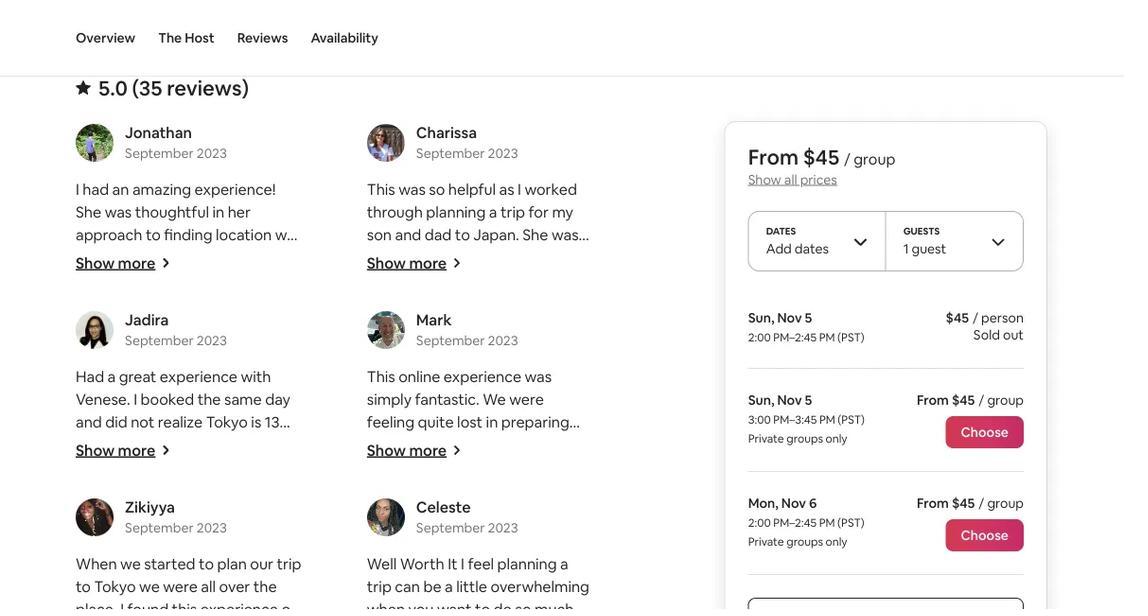 Task type: vqa. For each thing, say whether or not it's contained in the screenshot.
allowed
no



Task type: describe. For each thing, give the bounding box(es) containing it.
a up want
[[445, 577, 453, 596]]

the host button
[[158, 0, 214, 76]]

were inside when we started to plan our trip to tokyo we were all over the place. i found this experience
[[163, 577, 198, 596]]

charissa september 2023
[[416, 123, 518, 162]]

japan. inside this was so helpful as i worked through planning a trip for my son and dad to japan. she was fantastic and had great ideas and was thorough.
[[473, 225, 519, 244]]

do
[[493, 599, 512, 610]]

0 vertical spatial not
[[131, 412, 155, 431]]

out inside $45 / person sold out
[[1003, 326, 1024, 343]]

mark
[[416, 310, 452, 329]]

more for planning
[[409, 253, 447, 272]]

guests 1 guest
[[903, 225, 946, 257]]

mon,
[[748, 495, 778, 512]]

2 vertical spatial places
[[140, 571, 184, 590]]

the down recommended
[[197, 389, 221, 409]]

japan. inside had a great experience with venese. i booked the same day and did not realize tokyo is 13 hrs ahead than florida. she woke up and immediately started the zoom meeting. she is great and knows in and out of japan. she suggested new places i did not consider visiting. explained different places and my son was excited because to
[[214, 503, 260, 522]]

2023 for experience
[[197, 332, 227, 349]]

knowledge
[[367, 526, 444, 545]]

0 horizontal spatial her
[[228, 202, 251, 221]]

groups for 6
[[786, 535, 823, 549]]

amazing inside i had an amazing experience! she was thoughtful in her approach to finding location we would like and quickly crafted an itinerary tailored for us. keep in mind we are both vegetarians and wanted a more off the beat approach to our travel to japan. she even recommended food spots and places to stay. if i could plan every trip with her i would.
[[132, 179, 191, 199]]

for inside i had an amazing experience! she was thoughtful in her approach to finding location we would like and quickly crafted an itinerary tailored for us. keep in mind we are both vegetarians and wanted a more off the beat approach to our travel to japan. she even recommended food spots and places to stay. if i could plan every trip with her i would.
[[193, 270, 214, 290]]

this online experience was simply fantastic.  we were feeling quite lost in preparing our japan adventure.  in 45 minutes we were made to feel comfortable and were guided with an amazing amount of knowledge and clarity.  we are on our way to creating what we are sure will be a fantastic vacation in tokyo, 
[[367, 367, 584, 610]]

reviews
[[237, 29, 288, 46]]

will
[[425, 571, 447, 590]]

planning inside this was so helpful as i worked through planning a trip for my son and dad to japan. she was fantastic and had great ideas and was thorough.
[[426, 202, 486, 221]]

were down the "made"
[[487, 480, 521, 500]]

because
[[131, 594, 190, 610]]

the down the woke
[[270, 457, 294, 477]]

5 for sun, nov 5 2:00 pm–2:45 pm (pst)
[[804, 309, 812, 326]]

nov for mon, nov 6
[[781, 495, 806, 512]]

charissa image
[[367, 124, 405, 162]]

a inside this was so helpful as i worked through planning a trip for my son and dad to japan. she was fantastic and had great ideas and was thorough.
[[489, 202, 497, 221]]

a right what
[[560, 554, 568, 573]]

/ inside $45 / person sold out
[[973, 309, 978, 326]]

like
[[121, 247, 144, 267]]

all inside from $45 / group show all prices
[[784, 171, 797, 188]]

(pst) for mon, nov 6
[[837, 516, 864, 530]]

show down through
[[367, 253, 406, 272]]

fantastic inside this online experience was simply fantastic.  we were feeling quite lost in preparing our japan adventure.  in 45 minutes we were made to feel comfortable and were guided with an amazing amount of knowledge and clarity.  we are on our way to creating what we are sure will be a fantastic vacation in tokyo,
[[484, 571, 545, 590]]

show more button for dad
[[367, 253, 462, 272]]

be inside this online experience was simply fantastic.  we were feeling quite lost in preparing our japan adventure.  in 45 minutes we were made to feel comfortable and were guided with an amazing amount of knowledge and clarity.  we are on our way to creating what we are sure will be a fantastic vacation in tokyo,
[[451, 571, 469, 590]]

we right what
[[563, 548, 584, 568]]

to down 45
[[531, 457, 546, 477]]

stay.
[[214, 384, 245, 403]]

thorough.
[[427, 270, 495, 290]]

celeste image
[[367, 499, 405, 536]]

clarity.
[[477, 526, 522, 545]]

2023 for helpful
[[488, 145, 518, 162]]

5.0
[[98, 74, 128, 101]]

the host
[[158, 29, 214, 46]]

$45 inside from $45 / group show all prices
[[803, 143, 839, 170]]

than
[[147, 435, 178, 454]]

was inside i had an amazing experience! she was thoughtful in her approach to finding location we would like and quickly crafted an itinerary tailored for us. keep in mind we are both vegetarians and wanted a more off the beat approach to our travel to japan. she even recommended food spots and places to stay. if i could plan every trip with her i would.
[[105, 202, 132, 221]]

what
[[525, 548, 560, 568]]

i down even
[[134, 389, 137, 409]]

2023 for amazing
[[197, 145, 227, 162]]

to up place.
[[76, 577, 91, 596]]

a inside had a great experience with venese. i booked the same day and did not realize tokyo is 13 hrs ahead than florida. she woke up and immediately started the zoom meeting. she is great and knows in and out of japan. she suggested new places i did not consider visiting. explained different places and my son was excited because to
[[107, 367, 116, 386]]

i down jonathan icon
[[76, 179, 79, 199]]

were down the adventure.
[[450, 457, 485, 477]]

zikiyya image
[[76, 499, 114, 536]]

wanted
[[105, 316, 158, 335]]

this for this online experience was simply fantastic.  we were feeling quite lost in preparing our japan adventure.  in 45 minutes we were made to feel comfortable and were guided with an amazing amount of knowledge and clarity.  we are on our way to creating what we are sure will be a fantastic vacation in tokyo, 
[[367, 367, 395, 386]]

amount
[[483, 503, 537, 522]]

more inside i had an amazing experience! she was thoughtful in her approach to finding location we would like and quickly crafted an itinerary tailored for us. keep in mind we are both vegetarians and wanted a more off the beat approach to our travel to japan. she even recommended food spots and places to stay. if i could plan every trip with her i would.
[[173, 316, 210, 335]]

pm–2:45 for 5
[[773, 330, 816, 345]]

2023 for was
[[488, 332, 518, 349]]

food
[[249, 361, 282, 380]]

september for jonathan
[[125, 145, 194, 162]]

0 vertical spatial is
[[251, 412, 261, 431]]

mon, nov 6 2:00 pm–2:45 pm (pst) private groups only
[[748, 495, 864, 549]]

feel inside 'well worth it i feel planning a trip can be a little overwhelming when you want to do so muc'
[[468, 554, 494, 573]]

jonathan
[[125, 123, 192, 142]]

to right way
[[446, 548, 461, 568]]

a inside this online experience was simply fantastic.  we were feeling quite lost in preparing our japan adventure.  in 45 minutes we were made to feel comfortable and were guided with an amazing amount of knowledge and clarity.  we are on our way to creating what we are sure will be a fantastic vacation in tokyo,
[[472, 571, 480, 590]]

had inside i had an amazing experience! she was thoughtful in her approach to finding location we would like and quickly crafted an itinerary tailored for us. keep in mind we are both vegetarians and wanted a more off the beat approach to our travel to japan. she even recommended food spots and places to stay. if i could plan every trip with her i would.
[[83, 179, 109, 199]]

when we started to plan our trip to tokyo we were all over the place. i found this experience 
[[76, 554, 301, 610]]

this was so helpful as i worked through planning a trip for my son and dad to japan. she was fantastic and had great ideas and was thorough.
[[367, 179, 579, 290]]

zikiyya september 2023
[[125, 497, 227, 536]]

us.
[[217, 270, 236, 290]]

woke
[[265, 435, 302, 454]]

groups for 5
[[786, 431, 823, 446]]

she left the woke
[[236, 435, 261, 454]]

1 vertical spatial we
[[526, 526, 549, 545]]

i inside this was so helpful as i worked through planning a trip for my son and dad to japan. she was fantastic and had great ideas and was thorough.
[[518, 179, 521, 199]]

simply
[[367, 389, 412, 409]]

we down japan
[[426, 457, 447, 477]]

jadira september 2023
[[125, 310, 227, 349]]

japan
[[394, 435, 436, 454]]

/ inside from $45 / group show all prices
[[844, 149, 850, 168]]

son inside had a great experience with venese. i booked the same day and did not realize tokyo is 13 hrs ahead than florida. she woke up and immediately started the zoom meeting. she is great and knows in and out of japan. she suggested new places i did not consider visiting. explained different places and my son was excited because to
[[242, 571, 267, 590]]

sun, for sun, nov 5 3:00 pm–3:45 pm (pst) private groups only
[[748, 392, 774, 409]]

1 horizontal spatial are
[[367, 571, 389, 590]]

i had an amazing experience! she was thoughtful in her approach to finding location we would like and quickly crafted an itinerary tailored for us. keep in mind we are both vegetarians and wanted a more off the beat approach to our travel to japan. she even recommended food spots and places to stay. if i could plan every trip with her i would.
[[76, 179, 301, 448]]

found
[[127, 599, 169, 610]]

my inside this was so helpful as i worked through planning a trip for my son and dad to japan. she was fantastic and had great ideas and was thorough.
[[552, 202, 573, 221]]

with inside this online experience was simply fantastic.  we were feeling quite lost in preparing our japan adventure.  in 45 minutes we were made to feel comfortable and were guided with an amazing amount of knowledge and clarity.  we are on our way to creating what we are sure will be a fantastic vacation in tokyo,
[[367, 503, 397, 522]]

$45 inside $45 / person sold out
[[946, 309, 969, 326]]

1 vertical spatial not
[[266, 526, 290, 545]]

6
[[809, 495, 816, 512]]

we down suggested
[[120, 554, 141, 573]]

more for in
[[118, 253, 155, 272]]

beat
[[263, 316, 295, 335]]

was up mark
[[397, 270, 424, 290]]

sun, nov 5 2:00 pm–2:45 pm (pst)
[[748, 309, 864, 345]]

show more for dad
[[367, 253, 447, 272]]

show for vegetarians
[[76, 253, 115, 272]]

so inside this was so helpful as i worked through planning a trip for my son and dad to japan. she was fantastic and had great ideas and was thorough.
[[429, 179, 445, 199]]

she up spots
[[76, 361, 101, 380]]

1 vertical spatial did
[[241, 526, 263, 545]]

over
[[219, 577, 250, 596]]

meeting.
[[118, 480, 180, 500]]

to right travel
[[233, 338, 248, 358]]

had a great experience with venese. i booked the same day and did not realize tokyo is 13 hrs ahead than florida. she woke up and immediately started the zoom meeting. she is great and knows in and out of japan. she suggested new places i did not consider visiting. explained different places and my son was excited because to
[[76, 367, 303, 610]]

of inside this online experience was simply fantastic.  we were feeling quite lost in preparing our japan adventure.  in 45 minutes we were made to feel comfortable and were guided with an amazing amount of knowledge and clarity.  we are on our way to creating what we are sure will be a fantastic vacation in tokyo,
[[540, 503, 555, 522]]

trip inside i had an amazing experience! she was thoughtful in her approach to finding location we would like and quickly crafted an itinerary tailored for us. keep in mind we are both vegetarians and wanted a more off the beat approach to our travel to japan. she even recommended food spots and places to stay. if i could plan every trip with her i would.
[[192, 406, 217, 426]]

guests
[[903, 225, 940, 237]]

on
[[367, 548, 385, 568]]

add
[[766, 240, 791, 257]]

keep
[[239, 270, 276, 290]]

are inside i had an amazing experience! she was thoughtful in her approach to finding location we would like and quickly crafted an itinerary tailored for us. keep in mind we are both vegetarians and wanted a more off the beat approach to our travel to japan. she even recommended food spots and places to stay. if i could plan every trip with her i would.
[[138, 293, 160, 312]]

comfortable
[[367, 480, 454, 500]]

2023 inside celeste september 2023
[[488, 519, 518, 536]]

dates
[[794, 240, 829, 257]]

this for this was so helpful as i worked through planning a trip for my son and dad to japan. she was fantastic and had great ideas and was thorough.
[[367, 179, 395, 199]]

jonathan image
[[76, 124, 114, 162]]

(35
[[132, 74, 162, 101]]

she inside this was so helpful as i worked through planning a trip for my son and dad to japan. she was fantastic and had great ideas and was thorough.
[[523, 225, 548, 244]]

september for zikiyya
[[125, 519, 194, 536]]

celeste september 2023
[[416, 497, 518, 536]]

to down recommended
[[195, 384, 210, 403]]

0 horizontal spatial did
[[105, 412, 127, 431]]

0 horizontal spatial an
[[112, 179, 129, 199]]

from for sun, nov 5
[[917, 392, 949, 409]]

with inside had a great experience with venese. i booked the same day and did not realize tokyo is 13 hrs ahead than florida. she woke up and immediately started the zoom meeting. she is great and knows in and out of japan. she suggested new places i did not consider visiting. explained different places and my son was excited because to
[[241, 367, 271, 386]]

even
[[105, 361, 138, 380]]

tokyo,
[[445, 594, 490, 610]]

place.
[[76, 599, 117, 610]]

so inside 'well worth it i feel planning a trip can be a little overwhelming when you want to do so muc'
[[515, 599, 531, 610]]

mind
[[76, 293, 111, 312]]

show more button for tokyo
[[76, 440, 171, 460]]

(pst) for sun, nov 5
[[837, 413, 864, 427]]

1 horizontal spatial her
[[254, 406, 277, 426]]

pm inside sun, nov 5 2:00 pm–2:45 pm (pst)
[[819, 330, 835, 345]]

new
[[153, 526, 183, 545]]

1
[[903, 240, 909, 257]]

hrs
[[76, 435, 97, 454]]

5 for sun, nov 5 3:00 pm–3:45 pm (pst) private groups only
[[804, 392, 812, 409]]

overwhelming
[[491, 577, 589, 596]]

worth
[[400, 554, 444, 573]]

in right lost on the bottom left of the page
[[486, 412, 498, 431]]

1 vertical spatial places
[[186, 526, 231, 545]]

out inside had a great experience with venese. i booked the same day and did not realize tokyo is 13 hrs ahead than florida. she woke up and immediately started the zoom meeting. she is great and knows in and out of japan. she suggested new places i did not consider visiting. explained different places and my son was excited because to
[[169, 503, 192, 522]]

son inside this was so helpful as i worked through planning a trip for my son and dad to japan. she was fantastic and had great ideas and was thorough.
[[367, 225, 392, 244]]

it
[[448, 554, 458, 573]]

had inside this was so helpful as i worked through planning a trip for my son and dad to japan. she was fantastic and had great ideas and was thorough.
[[461, 247, 487, 267]]

experience inside this online experience was simply fantastic.  we were feeling quite lost in preparing our japan adventure.  in 45 minutes we were made to feel comfortable and were guided with an amazing amount of knowledge and clarity.  we are on our way to creating what we are sure will be a fantastic vacation in tokyo,
[[444, 367, 521, 386]]

private for mon,
[[748, 535, 784, 549]]

1 horizontal spatial great
[[226, 480, 264, 500]]

to down jadira
[[146, 338, 161, 358]]

show more button for would
[[76, 253, 171, 272]]

was inside had a great experience with venese. i booked the same day and did not realize tokyo is 13 hrs ahead than florida. she woke up and immediately started the zoom meeting. she is great and knows in and out of japan. she suggested new places i did not consider visiting. explained different places and my son was excited because to
[[270, 571, 297, 590]]

0 horizontal spatial great
[[119, 367, 156, 386]]

choose for 5
[[961, 424, 1009, 441]]

celeste
[[416, 497, 471, 517]]

could
[[76, 406, 114, 426]]

recommended
[[142, 361, 245, 380]]

vegetarians
[[200, 293, 282, 312]]

visiting.
[[139, 548, 192, 568]]

immediately
[[127, 457, 213, 477]]

consider
[[76, 548, 136, 568]]

(pst) inside sun, nov 5 2:00 pm–2:45 pm (pst)
[[837, 330, 864, 345]]

to down "thoughtful" at the top of the page
[[146, 225, 161, 244]]

show more for would
[[76, 253, 155, 272]]

she down "immediately"
[[184, 480, 209, 500]]

suggested
[[76, 526, 150, 545]]

the inside i had an amazing experience! she was thoughtful in her approach to finding location we would like and quickly crafted an itinerary tailored for us. keep in mind we are both vegetarians and wanted a more off the beat approach to our travel to japan. she even recommended food spots and places to stay. if i could plan every trip with her i would.
[[236, 316, 259, 335]]

only for 6
[[825, 535, 847, 549]]

charissa
[[416, 123, 477, 142]]

show inside from $45 / group show all prices
[[748, 171, 781, 188]]

i up explained
[[234, 526, 238, 545]]

host
[[185, 29, 214, 46]]

1 horizontal spatial an
[[284, 247, 301, 267]]

amazing inside this online experience was simply fantastic.  we were feeling quite lost in preparing our japan adventure.  in 45 minutes we were made to feel comfortable and were guided with an amazing amount of knowledge and clarity.  we are on our way to creating what we are sure will be a fantastic vacation in tokyo,
[[421, 503, 480, 522]]

show all prices button
[[748, 171, 837, 188]]

pm for sun, nov 5
[[819, 413, 835, 427]]

zikiyya image
[[76, 499, 114, 536]]

with inside i had an amazing experience! she was thoughtful in her approach to finding location we would like and quickly crafted an itinerary tailored for us. keep in mind we are both vegetarians and wanted a more off the beat approach to our travel to japan. she even recommended food spots and places to stay. if i could plan every trip with her i would.
[[220, 406, 251, 426]]

were up preparing
[[509, 389, 544, 409]]

of inside had a great experience with venese. i booked the same day and did not realize tokyo is 13 hrs ahead than florida. she woke up and immediately started the zoom meeting. she is great and knows in and out of japan. she suggested new places i did not consider visiting. explained different places and my son was excited because to
[[196, 503, 210, 522]]

jonathan september 2023
[[125, 123, 227, 162]]

show more button for adventure.
[[367, 440, 462, 460]]

$45 / person sold out
[[946, 309, 1024, 343]]

an inside this online experience was simply fantastic.  we were feeling quite lost in preparing our japan adventure.  in 45 minutes we were made to feel comfortable and were guided with an amazing amount of knowledge and clarity.  we are on our way to creating what we are sure will be a fantastic vacation in tokyo,
[[401, 503, 417, 522]]

sun, nov 5 3:00 pm–3:45 pm (pst) private groups only
[[748, 392, 864, 446]]

was up through
[[399, 179, 426, 199]]

choose link for sun, nov 5
[[946, 416, 1024, 448]]

pm for mon, nov 6
[[819, 516, 835, 530]]

tailored
[[137, 270, 190, 290]]

booked
[[140, 389, 194, 409]]



Task type: locate. For each thing, give the bounding box(es) containing it.
0 vertical spatial fantastic
[[367, 247, 428, 267]]

0 vertical spatial my
[[552, 202, 573, 221]]

a inside i had an amazing experience! she was thoughtful in her approach to finding location we would like and quickly crafted an itinerary tailored for us. keep in mind we are both vegetarians and wanted a more off the beat approach to our travel to japan. she even recommended food spots and places to stay. if i could plan every trip with her i would.
[[161, 316, 169, 335]]

knows
[[76, 503, 120, 522]]

1 vertical spatial japan.
[[252, 338, 298, 358]]

september for charissa
[[416, 145, 485, 162]]

0 vertical spatial planning
[[426, 202, 486, 221]]

(pst)
[[837, 330, 864, 345], [837, 413, 864, 427], [837, 516, 864, 530]]

show for amount
[[367, 440, 406, 460]]

explained
[[195, 548, 262, 568]]

1 vertical spatial amazing
[[421, 503, 480, 522]]

guest
[[912, 240, 946, 257]]

1 vertical spatial sun,
[[748, 392, 774, 409]]

1 vertical spatial from
[[917, 392, 949, 409]]

did
[[105, 412, 127, 431], [241, 526, 263, 545]]

1 pm–2:45 from the top
[[773, 330, 816, 345]]

we up preparing
[[483, 389, 506, 409]]

she down the woke
[[263, 503, 289, 522]]

1 2:00 from the top
[[748, 330, 771, 345]]

are down on
[[367, 571, 389, 590]]

sure
[[392, 571, 422, 590]]

so left helpful
[[429, 179, 445, 199]]

show more down feeling
[[367, 440, 447, 460]]

13
[[265, 412, 280, 431]]

1 vertical spatial only
[[825, 535, 847, 549]]

out
[[1003, 326, 1024, 343], [169, 503, 192, 522]]

1 horizontal spatial started
[[216, 457, 267, 477]]

thoughtful
[[135, 202, 209, 221]]

day
[[265, 389, 290, 409]]

location
[[216, 225, 272, 244]]

2 vertical spatial japan.
[[214, 503, 260, 522]]

pm–2:45 inside mon, nov 6 2:00 pm–2:45 pm (pst) private groups only
[[773, 516, 816, 530]]

zoom
[[76, 480, 115, 500]]

different
[[76, 571, 136, 590]]

1 private from the top
[[748, 431, 784, 446]]

0 vertical spatial japan.
[[473, 225, 519, 244]]

0 vertical spatial plan
[[118, 406, 147, 426]]

all inside when we started to plan our trip to tokyo we were all over the place. i found this experience
[[201, 577, 216, 596]]

2 this from the top
[[367, 367, 395, 386]]

only for 5
[[825, 431, 847, 446]]

2 choose link from the top
[[946, 519, 1024, 552]]

experience down travel
[[160, 367, 238, 386]]

september down the zikiyya
[[125, 519, 194, 536]]

a up tokyo,
[[472, 571, 480, 590]]

2023 inside charissa september 2023
[[488, 145, 518, 162]]

she up 'ideas'
[[523, 225, 548, 244]]

great down 'florida.'
[[226, 480, 264, 500]]

zikiyya
[[125, 497, 175, 517]]

1 choose from the top
[[961, 424, 1009, 441]]

1 vertical spatial group
[[987, 392, 1024, 409]]

0 vertical spatial pm–2:45
[[773, 330, 816, 345]]

from for mon, nov 6
[[917, 495, 949, 512]]

from $45 / group for 5
[[917, 392, 1024, 409]]

lost
[[457, 412, 483, 431]]

0 vertical spatial out
[[1003, 326, 1024, 343]]

2 vertical spatial from
[[917, 495, 949, 512]]

0 horizontal spatial all
[[201, 577, 216, 596]]

1 vertical spatial her
[[254, 406, 277, 426]]

groups inside sun, nov 5 3:00 pm–3:45 pm (pst) private groups only
[[786, 431, 823, 446]]

up
[[76, 457, 94, 477]]

i right it
[[461, 554, 464, 573]]

1 groups from the top
[[786, 431, 823, 446]]

0 vertical spatial sun,
[[748, 309, 774, 326]]

2:00 inside mon, nov 6 2:00 pm–2:45 pm (pst) private groups only
[[748, 516, 771, 530]]

this inside this online experience was simply fantastic.  we were feeling quite lost in preparing our japan adventure.  in 45 minutes we were made to feel comfortable and were guided with an amazing amount of knowledge and clarity.  we are on our way to creating what we are sure will be a fantastic vacation in tokyo,
[[367, 367, 395, 386]]

the
[[158, 29, 182, 46]]

great inside this was so helpful as i worked through planning a trip for my son and dad to japan. she was fantastic and had great ideas and was thorough.
[[490, 247, 528, 267]]

september for celeste
[[416, 519, 485, 536]]

2 of from the left
[[540, 503, 555, 522]]

show more for adventure.
[[367, 440, 447, 460]]

0 horizontal spatial out
[[169, 503, 192, 522]]

amazing
[[132, 179, 191, 199], [421, 503, 480, 522]]

great up booked
[[119, 367, 156, 386]]

her down experience!
[[228, 202, 251, 221]]

2 horizontal spatial great
[[490, 247, 528, 267]]

so
[[429, 179, 445, 199], [515, 599, 531, 610]]

sun, up 3:00
[[748, 392, 774, 409]]

september for mark
[[416, 332, 485, 349]]

nov for sun, nov 5
[[777, 392, 802, 409]]

2 5 from the top
[[804, 392, 812, 409]]

son down through
[[367, 225, 392, 244]]

i left found
[[120, 599, 124, 610]]

nov inside sun, nov 5 3:00 pm–3:45 pm (pst) private groups only
[[777, 392, 802, 409]]

from $45 / group for 6
[[917, 495, 1024, 512]]

be inside 'well worth it i feel planning a trip can be a little overwhelming when you want to do so muc'
[[423, 577, 441, 596]]

son down explained
[[242, 571, 267, 590]]

2 pm–2:45 from the top
[[773, 516, 816, 530]]

great
[[490, 247, 528, 267], [119, 367, 156, 386], [226, 480, 264, 500]]

of
[[196, 503, 210, 522], [540, 503, 555, 522]]

0 vertical spatial nov
[[777, 309, 802, 326]]

in up suggested
[[124, 503, 136, 522]]

is
[[251, 412, 261, 431], [213, 480, 223, 500]]

our inside when we started to plan our trip to tokyo we were all over the place. i found this experience
[[250, 554, 273, 573]]

private inside sun, nov 5 3:00 pm–3:45 pm (pst) private groups only
[[748, 431, 784, 446]]

is left 13
[[251, 412, 261, 431]]

(pst) inside mon, nov 6 2:00 pm–2:45 pm (pst) private groups only
[[837, 516, 864, 530]]

experience down over
[[200, 599, 278, 610]]

japan.
[[473, 225, 519, 244], [252, 338, 298, 358], [214, 503, 260, 522]]

we up found
[[139, 577, 160, 596]]

2 pm from the top
[[819, 413, 835, 427]]

mark september 2023
[[416, 310, 518, 349]]

with down stay.
[[220, 406, 251, 426]]

1 horizontal spatial of
[[540, 503, 555, 522]]

0 vertical spatial places
[[147, 384, 192, 403]]

trip inside 'well worth it i feel planning a trip can be a little overwhelming when you want to do so muc'
[[367, 577, 392, 596]]

excited
[[76, 594, 128, 610]]

1 horizontal spatial did
[[241, 526, 263, 545]]

trip inside this was so helpful as i worked through planning a trip for my son and dad to japan. she was fantastic and had great ideas and was thorough.
[[501, 202, 525, 221]]

i right as
[[518, 179, 521, 199]]

was right over
[[270, 571, 297, 590]]

2 horizontal spatial an
[[401, 503, 417, 522]]

can
[[395, 577, 420, 596]]

are down tailored
[[138, 293, 160, 312]]

0 vertical spatial her
[[228, 202, 251, 221]]

0 vertical spatial choose
[[961, 424, 1009, 441]]

group for 5
[[987, 392, 1024, 409]]

3 pm from the top
[[819, 516, 835, 530]]

2023 up as
[[488, 145, 518, 162]]

helpful
[[448, 179, 496, 199]]

0 vertical spatial so
[[429, 179, 445, 199]]

september inside jadira september 2023
[[125, 332, 194, 349]]

did up explained
[[241, 526, 263, 545]]

1 vertical spatial great
[[119, 367, 156, 386]]

2 vertical spatial pm
[[819, 516, 835, 530]]

0 vertical spatial private
[[748, 431, 784, 446]]

1 vertical spatial planning
[[497, 554, 557, 573]]

nov inside sun, nov 5 2:00 pm–2:45 pm (pst)
[[777, 309, 802, 326]]

reviews)
[[167, 74, 249, 101]]

dad
[[425, 225, 452, 244]]

groups
[[786, 431, 823, 446], [786, 535, 823, 549]]

prices
[[800, 171, 837, 188]]

september inside zikiyya september 2023
[[125, 519, 194, 536]]

feel up guided
[[550, 457, 576, 477]]

sun, inside sun, nov 5 3:00 pm–3:45 pm (pst) private groups only
[[748, 392, 774, 409]]

september for jadira
[[125, 332, 194, 349]]

fantastic down through
[[367, 247, 428, 267]]

1 horizontal spatial be
[[451, 571, 469, 590]]

1 vertical spatial with
[[220, 406, 251, 426]]

1 vertical spatial out
[[169, 503, 192, 522]]

quite
[[418, 412, 454, 431]]

0 vertical spatial feel
[[550, 457, 576, 477]]

nov up pm–3:45
[[777, 392, 802, 409]]

travel
[[191, 338, 230, 358]]

more down the dad
[[409, 253, 447, 272]]

not down the woke
[[266, 526, 290, 545]]

great left 'ideas'
[[490, 247, 528, 267]]

0 vertical spatial group
[[853, 149, 895, 168]]

0 horizontal spatial is
[[213, 480, 223, 500]]

0 horizontal spatial not
[[131, 412, 155, 431]]

private down mon,
[[748, 535, 784, 549]]

2 horizontal spatial are
[[552, 526, 574, 545]]

5 inside sun, nov 5 3:00 pm–3:45 pm (pst) private groups only
[[804, 392, 812, 409]]

0 vertical spatial are
[[138, 293, 160, 312]]

1 horizontal spatial feel
[[550, 457, 576, 477]]

if
[[248, 384, 258, 403]]

my down explained
[[217, 571, 239, 590]]

2 choose from the top
[[961, 527, 1009, 544]]

sold
[[973, 326, 1000, 343]]

in inside had a great experience with venese. i booked the same day and did not realize tokyo is 13 hrs ahead than florida. she woke up and immediately started the zoom meeting. she is great and knows in and out of japan. she suggested new places i did not consider visiting. explained different places and my son was excited because to
[[124, 503, 136, 522]]

every
[[151, 406, 189, 426]]

to inside 'well worth it i feel planning a trip can be a little overwhelming when you want to do so muc'
[[475, 599, 490, 610]]

through
[[367, 202, 423, 221]]

so right do
[[515, 599, 531, 610]]

1 vertical spatial plan
[[217, 554, 247, 573]]

1 only from the top
[[825, 431, 847, 446]]

had down jonathan icon
[[83, 179, 109, 199]]

sun, inside sun, nov 5 2:00 pm–2:45 pm (pst)
[[748, 309, 774, 326]]

sun, down "add"
[[748, 309, 774, 326]]

jadira image
[[76, 311, 114, 349], [76, 311, 114, 349]]

groups inside mon, nov 6 2:00 pm–2:45 pm (pst) private groups only
[[786, 535, 823, 549]]

my down 'worked'
[[552, 202, 573, 221]]

crafted
[[229, 247, 281, 267]]

0 horizontal spatial amazing
[[132, 179, 191, 199]]

private inside mon, nov 6 2:00 pm–2:45 pm (pst) private groups only
[[748, 535, 784, 549]]

in right keep
[[279, 270, 291, 290]]

venese.
[[76, 389, 130, 409]]

in down will
[[430, 594, 442, 610]]

she
[[76, 202, 101, 221], [523, 225, 548, 244], [76, 361, 101, 380], [236, 435, 261, 454], [184, 480, 209, 500], [263, 503, 289, 522]]

this
[[172, 599, 197, 610]]

preparing
[[501, 412, 569, 431]]

finding
[[164, 225, 212, 244]]

feel
[[550, 457, 576, 477], [468, 554, 494, 573]]

2 2:00 from the top
[[748, 516, 771, 530]]

private for sun,
[[748, 431, 784, 446]]

started inside when we started to plan our trip to tokyo we were all over the place. i found this experience
[[144, 554, 195, 573]]

my inside had a great experience with venese. i booked the same day and did not realize tokyo is 13 hrs ahead than florida. she woke up and immediately started the zoom meeting. she is great and knows in and out of japan. she suggested new places i did not consider visiting. explained different places and my son was excited because to
[[217, 571, 239, 590]]

pm–2:45 inside sun, nov 5 2:00 pm–2:45 pm (pst)
[[773, 330, 816, 345]]

sun, for sun, nov 5 2:00 pm–2:45 pm (pst)
[[748, 309, 774, 326]]

with up same
[[241, 367, 271, 386]]

choose link for mon, nov 6
[[946, 519, 1024, 552]]

1 vertical spatial (pst)
[[837, 413, 864, 427]]

from $45 / group show all prices
[[748, 143, 895, 188]]

i
[[76, 179, 79, 199], [518, 179, 521, 199], [261, 384, 265, 403], [134, 389, 137, 409], [280, 406, 284, 426], [234, 526, 238, 545], [461, 554, 464, 573], [120, 599, 124, 610]]

did up ahead on the left bottom
[[105, 412, 127, 431]]

started
[[216, 457, 267, 477], [144, 554, 195, 573]]

2 vertical spatial (pst)
[[837, 516, 864, 530]]

japan. inside i had an amazing experience! she was thoughtful in her approach to finding location we would like and quickly crafted an itinerary tailored for us. keep in mind we are both vegetarians and wanted a more off the beat approach to our travel to japan. she even recommended food spots and places to stay. if i could plan every trip with her i would.
[[252, 338, 298, 358]]

trip right explained
[[277, 554, 301, 573]]

show left like on the top left of the page
[[76, 253, 115, 272]]

2 vertical spatial group
[[987, 495, 1024, 512]]

0 vertical spatial for
[[528, 202, 549, 221]]

1 vertical spatial this
[[367, 367, 395, 386]]

experience!
[[195, 179, 276, 199]]

1 vertical spatial for
[[193, 270, 214, 290]]

all
[[784, 171, 797, 188], [201, 577, 216, 596]]

fantastic inside this was so helpful as i worked through planning a trip for my son and dad to japan. she was fantastic and had great ideas and was thorough.
[[367, 247, 428, 267]]

1 vertical spatial tokyo
[[94, 577, 136, 596]]

would.
[[76, 429, 121, 448]]

0 vertical spatial started
[[216, 457, 267, 477]]

son
[[367, 225, 392, 244], [242, 571, 267, 590]]

group inside from $45 / group show all prices
[[853, 149, 895, 168]]

0 horizontal spatial we
[[483, 389, 506, 409]]

planning inside 'well worth it i feel planning a trip can be a little overwhelming when you want to do so muc'
[[497, 554, 557, 573]]

1 horizontal spatial tokyo
[[206, 412, 248, 431]]

plan up over
[[217, 554, 247, 573]]

we up crafted
[[275, 225, 296, 244]]

0 vertical spatial this
[[367, 179, 395, 199]]

1 horizontal spatial had
[[461, 247, 487, 267]]

show more up mind
[[76, 253, 155, 272]]

more for feeling
[[409, 440, 447, 460]]

group for 6
[[987, 495, 1024, 512]]

not
[[131, 412, 155, 431], [266, 526, 290, 545]]

2023 up 'creating'
[[488, 519, 518, 536]]

5.0 (35 reviews)
[[98, 74, 249, 101]]

well worth it i feel planning a trip can be a little overwhelming when you want to do so muc
[[367, 554, 589, 610]]

is down 'florida.'
[[213, 480, 223, 500]]

a right had
[[107, 367, 116, 386]]

2:00
[[748, 330, 771, 345], [748, 516, 771, 530]]

tokyo inside when we started to plan our trip to tokyo we were all over the place. i found this experience
[[94, 577, 136, 596]]

0 horizontal spatial for
[[193, 270, 214, 290]]

choose for 6
[[961, 527, 1009, 544]]

1 vertical spatial an
[[284, 247, 301, 267]]

feeling
[[367, 412, 415, 431]]

1 from $45 / group from the top
[[917, 392, 1024, 409]]

this inside this was so helpful as i worked through planning a trip for my son and dad to japan. she was fantastic and had great ideas and was thorough.
[[367, 179, 395, 199]]

1 vertical spatial 5
[[804, 392, 812, 409]]

0 horizontal spatial are
[[138, 293, 160, 312]]

to inside this was so helpful as i worked through planning a trip for my son and dad to japan. she was fantastic and had great ideas and was thorough.
[[455, 225, 470, 244]]

2023 up explained
[[197, 519, 227, 536]]

tokyo inside had a great experience with venese. i booked the same day and did not realize tokyo is 13 hrs ahead than florida. she woke up and immediately started the zoom meeting. she is great and knows in and out of japan. she suggested new places i did not consider visiting. explained different places and my son was excited because to
[[206, 412, 248, 431]]

japan. down 'beat'
[[252, 338, 298, 358]]

she up would
[[76, 202, 101, 221]]

as
[[499, 179, 514, 199]]

more for the
[[118, 440, 155, 460]]

1 horizontal spatial for
[[528, 202, 549, 221]]

online
[[399, 367, 440, 386]]

trip down as
[[501, 202, 525, 221]]

little
[[456, 577, 487, 596]]

the inside when we started to plan our trip to tokyo we were all over the place. i found this experience
[[253, 577, 277, 596]]

2 vertical spatial are
[[367, 571, 389, 590]]

only inside mon, nov 6 2:00 pm–2:45 pm (pst) private groups only
[[825, 535, 847, 549]]

2 only from the top
[[825, 535, 847, 549]]

japan. up explained
[[214, 503, 260, 522]]

of down guided
[[540, 503, 555, 522]]

way
[[415, 548, 442, 568]]

i inside 'well worth it i feel planning a trip can be a little overwhelming when you want to do so muc'
[[461, 554, 464, 573]]

mark image
[[367, 311, 405, 349], [367, 311, 405, 349]]

september down jonathan
[[125, 145, 194, 162]]

1 horizontal spatial my
[[552, 202, 573, 221]]

this up simply
[[367, 367, 395, 386]]

2:00 for sun,
[[748, 330, 771, 345]]

2 private from the top
[[748, 535, 784, 549]]

pm–2:45 down the 6
[[773, 516, 816, 530]]

1 approach from the top
[[76, 225, 142, 244]]

1 this from the top
[[367, 179, 395, 199]]

trip up 'florida.'
[[192, 406, 217, 426]]

in
[[517, 435, 530, 454]]

1 pm from the top
[[819, 330, 835, 345]]

0 vertical spatial with
[[241, 367, 271, 386]]

september inside charissa september 2023
[[416, 145, 485, 162]]

1 vertical spatial is
[[213, 480, 223, 500]]

more up jadira
[[118, 253, 155, 272]]

quickly
[[177, 247, 226, 267]]

0 horizontal spatial plan
[[118, 406, 147, 426]]

trip inside when we started to plan our trip to tokyo we were all over the place. i found this experience
[[277, 554, 301, 573]]

show left prices
[[748, 171, 781, 188]]

was up preparing
[[525, 367, 552, 386]]

1 horizontal spatial planning
[[497, 554, 557, 573]]

with
[[241, 367, 271, 386], [220, 406, 251, 426], [367, 503, 397, 522]]

0 vertical spatial we
[[483, 389, 506, 409]]

made
[[488, 457, 528, 477]]

0 vertical spatial groups
[[786, 431, 823, 446]]

jadira
[[125, 310, 169, 329]]

to
[[146, 225, 161, 244], [455, 225, 470, 244], [146, 338, 161, 358], [233, 338, 248, 358], [195, 384, 210, 403], [531, 457, 546, 477], [446, 548, 461, 568], [199, 554, 214, 573], [76, 577, 91, 596], [475, 599, 490, 610]]

2023 inside zikiyya september 2023
[[197, 519, 227, 536]]

2 from $45 / group from the top
[[917, 495, 1024, 512]]

feel up little
[[468, 554, 494, 573]]

places up every
[[147, 384, 192, 403]]

person
[[981, 309, 1024, 326]]

0 vertical spatial son
[[367, 225, 392, 244]]

0 horizontal spatial my
[[217, 571, 239, 590]]

we up wanted
[[114, 293, 135, 312]]

0 horizontal spatial son
[[242, 571, 267, 590]]

show for she
[[76, 440, 115, 460]]

0 vertical spatial from
[[748, 143, 798, 170]]

were up this on the bottom
[[163, 577, 198, 596]]

well
[[367, 554, 397, 573]]

0 vertical spatial amazing
[[132, 179, 191, 199]]

overview
[[76, 29, 135, 46]]

1 5 from the top
[[804, 309, 812, 326]]

places inside i had an amazing experience! she was thoughtful in her approach to finding location we would like and quickly crafted an itinerary tailored for us. keep in mind we are both vegetarians and wanted a more off the beat approach to our travel to japan. she even recommended food spots and places to stay. if i could plan every trip with her i would.
[[147, 384, 192, 403]]

1 horizontal spatial all
[[784, 171, 797, 188]]

vacation
[[367, 594, 426, 610]]

list containing jonathan
[[68, 123, 651, 610]]

to right visiting.
[[199, 554, 214, 573]]

in down experience!
[[212, 202, 224, 221]]

1 of from the left
[[196, 503, 210, 522]]

1 choose link from the top
[[946, 416, 1024, 448]]

pm inside sun, nov 5 3:00 pm–3:45 pm (pst) private groups only
[[819, 413, 835, 427]]

celeste image
[[367, 499, 405, 536]]

jonathan image
[[76, 124, 114, 162]]

started inside had a great experience with venese. i booked the same day and did not realize tokyo is 13 hrs ahead than florida. she woke up and immediately started the zoom meeting. she is great and knows in and out of japan. she suggested new places i did not consider visiting. explained different places and my son was excited because to
[[216, 457, 267, 477]]

all left over
[[201, 577, 216, 596]]

our inside i had an amazing experience! she was thoughtful in her approach to finding location we would like and quickly crafted an itinerary tailored for us. keep in mind we are both vegetarians and wanted a more off the beat approach to our travel to japan. she even recommended food spots and places to stay. if i could plan every trip with her i would.
[[164, 338, 187, 358]]

5 inside sun, nov 5 2:00 pm–2:45 pm (pst)
[[804, 309, 812, 326]]

ahead
[[100, 435, 143, 454]]

plan inside when we started to plan our trip to tokyo we were all over the place. i found this experience
[[217, 554, 247, 573]]

1 vertical spatial son
[[242, 571, 267, 590]]

september down the celeste at the bottom left of the page
[[416, 519, 485, 536]]

i right 13
[[280, 406, 284, 426]]

1 vertical spatial nov
[[777, 392, 802, 409]]

would
[[76, 247, 118, 267]]

plan inside i had an amazing experience! she was thoughtful in her approach to finding location we would like and quickly crafted an itinerary tailored for us. keep in mind we are both vegetarians and wanted a more off the beat approach to our travel to japan. she even recommended food spots and places to stay. if i could plan every trip with her i would.
[[118, 406, 147, 426]]

tokyo up place.
[[94, 577, 136, 596]]

nov left the 6
[[781, 495, 806, 512]]

2 sun, from the top
[[748, 392, 774, 409]]

2:00 inside sun, nov 5 2:00 pm–2:45 pm (pst)
[[748, 330, 771, 345]]

had up thorough.
[[461, 247, 487, 267]]

tokyo down same
[[206, 412, 248, 431]]

1 vertical spatial started
[[144, 554, 195, 573]]

2 groups from the top
[[786, 535, 823, 549]]

show more for tokyo
[[76, 440, 155, 460]]

we up what
[[526, 526, 549, 545]]

1 vertical spatial pm–2:45
[[773, 516, 816, 530]]

reviews button
[[237, 0, 288, 76]]

when
[[367, 599, 405, 610]]

our
[[164, 338, 187, 358], [367, 435, 390, 454], [388, 548, 411, 568], [250, 554, 273, 573]]

her
[[228, 202, 251, 221], [254, 406, 277, 426]]

feel inside this online experience was simply fantastic.  we were feeling quite lost in preparing our japan adventure.  in 45 minutes we were made to feel comfortable and were guided with an amazing amount of knowledge and clarity.  we are on our way to creating what we are sure will be a fantastic vacation in tokyo,
[[550, 457, 576, 477]]

approach up even
[[76, 338, 142, 358]]

september down 'charissa'
[[416, 145, 485, 162]]

i inside when we started to plan our trip to tokyo we were all over the place. i found this experience
[[120, 599, 124, 610]]

experience inside had a great experience with venese. i booked the same day and did not realize tokyo is 13 hrs ahead than florida. she woke up and immediately started the zoom meeting. she is great and knows in and out of japan. she suggested new places i did not consider visiting. explained different places and my son was excited because to
[[160, 367, 238, 386]]

for
[[528, 202, 549, 221], [193, 270, 214, 290]]

0 horizontal spatial feel
[[468, 554, 494, 573]]

ideas
[[531, 247, 568, 267]]

1 sun, from the top
[[748, 309, 774, 326]]

want
[[437, 599, 472, 610]]

nov inside mon, nov 6 2:00 pm–2:45 pm (pst) private groups only
[[781, 495, 806, 512]]

1 vertical spatial pm
[[819, 413, 835, 427]]

1 vertical spatial private
[[748, 535, 784, 549]]

charissa image
[[367, 124, 405, 162]]

0 vertical spatial choose link
[[946, 416, 1024, 448]]

september inside celeste september 2023
[[416, 519, 485, 536]]

had
[[76, 367, 104, 386]]

pm–2:45 for 6
[[773, 516, 816, 530]]

0 horizontal spatial had
[[83, 179, 109, 199]]

1 vertical spatial from $45 / group
[[917, 495, 1024, 512]]

1 horizontal spatial amazing
[[421, 503, 480, 522]]

was inside this online experience was simply fantastic.  we were feeling quite lost in preparing our japan adventure.  in 45 minutes we were made to feel comfortable and were guided with an amazing amount of knowledge and clarity.  we are on our way to creating what we are sure will be a fantastic vacation in tokyo,
[[525, 367, 552, 386]]

had
[[83, 179, 109, 199], [461, 247, 487, 267]]

2 approach from the top
[[76, 338, 142, 358]]

more down the "both"
[[173, 316, 210, 335]]

groups down pm–3:45
[[786, 431, 823, 446]]

from inside from $45 / group show all prices
[[748, 143, 798, 170]]

i right if
[[261, 384, 265, 403]]

a down the "both"
[[161, 316, 169, 335]]

places up explained
[[186, 526, 231, 545]]

more down 'quite'
[[409, 440, 447, 460]]

for inside this was so helpful as i worked through planning a trip for my son and dad to japan. she was fantastic and had great ideas and was thorough.
[[528, 202, 549, 221]]

2:00 for mon,
[[748, 516, 771, 530]]

was up 'ideas'
[[552, 225, 579, 244]]

approach up would
[[76, 225, 142, 244]]

only inside sun, nov 5 3:00 pm–3:45 pm (pst) private groups only
[[825, 431, 847, 446]]

list
[[68, 123, 651, 610]]

0 vertical spatial only
[[825, 431, 847, 446]]

experience inside when we started to plan our trip to tokyo we were all over the place. i found this experience
[[200, 599, 278, 610]]

an down jonathan icon
[[112, 179, 129, 199]]

2023 inside mark september 2023
[[488, 332, 518, 349]]



